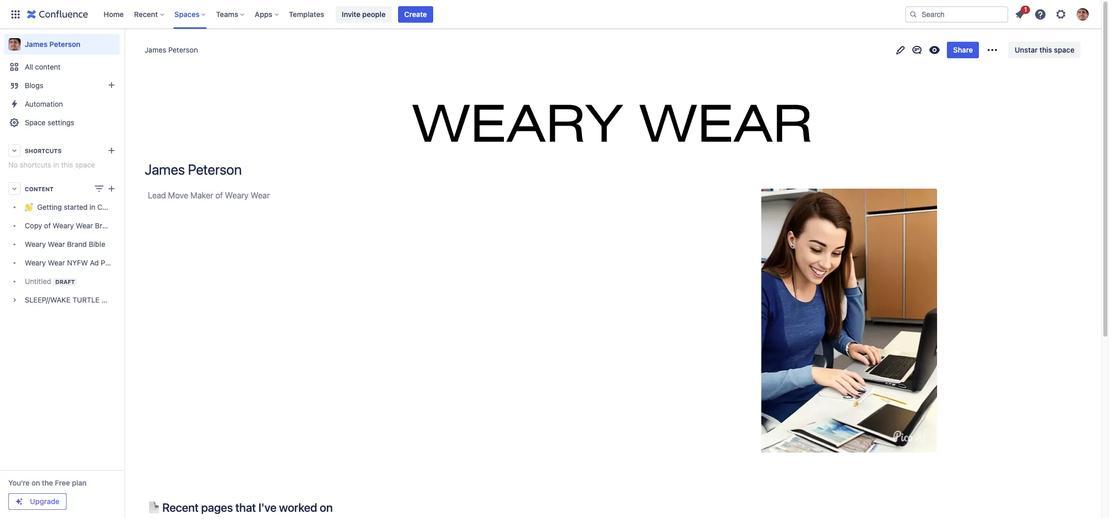 Task type: describe. For each thing, give the bounding box(es) containing it.
james peterson inside space element
[[25, 40, 80, 49]]

your profile and preferences image
[[1076, 8, 1089, 20]]

notification icon image
[[1013, 8, 1026, 20]]

0 vertical spatial of
[[215, 191, 223, 200]]

share button
[[947, 42, 979, 58]]

weary down 'copy'
[[25, 240, 46, 249]]

recent button
[[131, 6, 168, 22]]

upgrade button
[[9, 495, 66, 510]]

appswitcher icon image
[[9, 8, 22, 20]]

bible inside weary wear brand bible link
[[89, 240, 105, 249]]

getting
[[37, 203, 62, 212]]

on inside space element
[[31, 479, 40, 488]]

spaces
[[174, 10, 199, 18]]

ad
[[90, 259, 99, 268]]

automation
[[25, 100, 63, 108]]

people
[[362, 10, 386, 18]]

search image
[[909, 10, 917, 18]]

unstar
[[1015, 45, 1038, 54]]

content
[[25, 186, 53, 192]]

space element
[[0, 29, 135, 519]]

settings
[[48, 118, 74, 127]]

banner containing home
[[0, 0, 1101, 29]]

space settings
[[25, 118, 74, 127]]

1
[[1024, 5, 1027, 13]]

james up lead
[[145, 161, 185, 178]]

copy image
[[332, 502, 344, 514]]

peterson inside space element
[[49, 40, 80, 49]]

space
[[25, 118, 46, 127]]

getting started in confluence
[[37, 203, 135, 212]]

help icon image
[[1034, 8, 1047, 20]]

you're on the free plan
[[8, 479, 86, 488]]

unstar this space button
[[1009, 42, 1081, 58]]

started
[[64, 203, 88, 212]]

Search field
[[905, 6, 1008, 22]]

weary wear brand bible link
[[4, 235, 120, 254]]

untitled
[[25, 277, 51, 286]]

the
[[42, 479, 53, 488]]

in for shortcuts
[[53, 161, 59, 169]]

stop watching image
[[928, 44, 941, 56]]

peterson up lead move maker of weary wear
[[188, 161, 242, 178]]

no
[[8, 161, 18, 169]]

weary wear nyfw ad push link
[[4, 254, 120, 273]]

free
[[55, 479, 70, 488]]

untitled draft
[[25, 277, 75, 286]]

push
[[101, 259, 117, 268]]

move
[[168, 191, 188, 200]]

create link
[[398, 6, 433, 22]]

that
[[235, 501, 256, 515]]

lead
[[148, 191, 166, 200]]

blogs
[[25, 81, 43, 90]]

worked
[[279, 501, 317, 515]]

confluence
[[97, 203, 135, 212]]

pages
[[201, 501, 233, 515]]

blogs link
[[4, 76, 120, 95]]

shortcuts
[[25, 147, 62, 154]]

peterson down spaces
[[168, 45, 198, 54]]

apps button
[[252, 6, 283, 22]]

1 vertical spatial recent
[[162, 501, 199, 515]]

tree inside space element
[[4, 198, 135, 310]]

create a page image
[[105, 183, 118, 195]]

spaces button
[[171, 6, 210, 22]]

shortcuts button
[[4, 141, 120, 160]]

getting started in confluence link
[[4, 198, 135, 217]]

collapse sidebar image
[[113, 34, 135, 55]]

invite people
[[342, 10, 386, 18]]

all content link
[[4, 58, 120, 76]]

upgrade
[[30, 498, 59, 506]]

apps
[[255, 10, 272, 18]]

james inside space element
[[25, 40, 48, 49]]



Task type: locate. For each thing, give the bounding box(es) containing it.
📄
[[148, 501, 160, 515]]

recent
[[134, 10, 158, 18], [162, 501, 199, 515]]

1 horizontal spatial in
[[90, 203, 95, 212]]

on left the
[[31, 479, 40, 488]]

copy of weary wear brand bible link
[[4, 217, 133, 235]]

1 vertical spatial bible
[[89, 240, 105, 249]]

james peterson up content
[[25, 40, 80, 49]]

brand up 'nyfw'
[[67, 240, 87, 249]]

0 horizontal spatial of
[[44, 222, 51, 231]]

weary wear brand bible
[[25, 240, 105, 249]]

automation link
[[4, 95, 120, 114]]

0 vertical spatial in
[[53, 161, 59, 169]]

in right "started"
[[90, 203, 95, 212]]

space
[[1054, 45, 1074, 54], [75, 161, 95, 169]]

in
[[53, 161, 59, 169], [90, 203, 95, 212]]

0 vertical spatial bible
[[117, 222, 133, 231]]

settings icon image
[[1055, 8, 1067, 20]]

of right 'copy'
[[44, 222, 51, 231]]

recent inside popup button
[[134, 10, 158, 18]]

i've
[[258, 501, 276, 515]]

nyfw
[[67, 259, 88, 268]]

this
[[1039, 45, 1052, 54], [61, 161, 73, 169]]

james
[[25, 40, 48, 49], [145, 45, 166, 54], [145, 161, 185, 178]]

0 vertical spatial on
[[31, 479, 40, 488]]

0 horizontal spatial this
[[61, 161, 73, 169]]

james peterson link down spaces
[[145, 45, 198, 55]]

0 vertical spatial this
[[1039, 45, 1052, 54]]

copy
[[25, 222, 42, 231]]

1 horizontal spatial bible
[[117, 222, 133, 231]]

0 vertical spatial recent
[[134, 10, 158, 18]]

peterson up all content link
[[49, 40, 80, 49]]

bible up ad
[[89, 240, 105, 249]]

1 vertical spatial space
[[75, 161, 95, 169]]

brand down confluence
[[95, 222, 115, 231]]

space inside button
[[1054, 45, 1074, 54]]

recent right 📄
[[162, 501, 199, 515]]

create
[[404, 10, 427, 18]]

on right worked
[[320, 501, 333, 515]]

templates
[[289, 10, 324, 18]]

0 horizontal spatial space
[[75, 161, 95, 169]]

plan
[[72, 479, 86, 488]]

0 vertical spatial space
[[1054, 45, 1074, 54]]

invite people button
[[336, 6, 392, 22]]

bible down confluence
[[117, 222, 133, 231]]

teams
[[216, 10, 238, 18]]

invite
[[342, 10, 360, 18]]

this inside space element
[[61, 161, 73, 169]]

home link
[[100, 6, 127, 22]]

no shortcuts in this space
[[8, 161, 95, 169]]

james peterson down spaces
[[145, 45, 198, 54]]

in for started
[[90, 203, 95, 212]]

lead move maker of weary wear
[[148, 191, 270, 200]]

maker
[[190, 191, 213, 200]]

of
[[215, 191, 223, 200], [44, 222, 51, 231]]

📄 recent pages that i've worked on
[[148, 501, 333, 515]]

tree
[[4, 198, 135, 310]]

draft
[[55, 279, 75, 286]]

1 vertical spatial in
[[90, 203, 95, 212]]

1 horizontal spatial on
[[320, 501, 333, 515]]

space down settings icon
[[1054, 45, 1074, 54]]

peterson
[[49, 40, 80, 49], [168, 45, 198, 54], [188, 161, 242, 178]]

0 horizontal spatial in
[[53, 161, 59, 169]]

bible inside 'copy of weary wear brand bible' link
[[117, 222, 133, 231]]

tree containing getting started in confluence
[[4, 198, 135, 310]]

banner
[[0, 0, 1101, 29]]

in inside getting started in confluence link
[[90, 203, 95, 212]]

recent right home at the left top of the page
[[134, 10, 158, 18]]

weary up weary wear brand bible link
[[53, 222, 74, 231]]

of right maker
[[215, 191, 223, 200]]

this inside button
[[1039, 45, 1052, 54]]

home
[[104, 10, 124, 18]]

in down shortcuts dropdown button
[[53, 161, 59, 169]]

this right unstar in the right top of the page
[[1039, 45, 1052, 54]]

content button
[[4, 180, 120, 198]]

on
[[31, 479, 40, 488], [320, 501, 333, 515]]

1 horizontal spatial james peterson link
[[145, 45, 198, 55]]

0 horizontal spatial james peterson link
[[4, 34, 120, 55]]

content
[[35, 62, 61, 71]]

shortcuts
[[20, 161, 51, 169]]

weary wear nyfw ad push
[[25, 259, 117, 268]]

space down shortcuts dropdown button
[[75, 161, 95, 169]]

1 vertical spatial on
[[320, 501, 333, 515]]

1 horizontal spatial this
[[1039, 45, 1052, 54]]

1 vertical spatial brand
[[67, 240, 87, 249]]

change view image
[[93, 183, 105, 195]]

james up all content
[[25, 40, 48, 49]]

0 horizontal spatial on
[[31, 479, 40, 488]]

wear
[[251, 191, 270, 200], [76, 222, 93, 231], [48, 240, 65, 249], [48, 259, 65, 268]]

share
[[953, 45, 973, 54]]

teams button
[[213, 6, 249, 22]]

0 horizontal spatial recent
[[134, 10, 158, 18]]

weary
[[225, 191, 249, 200], [53, 222, 74, 231], [25, 240, 46, 249], [25, 259, 46, 268]]

1 horizontal spatial space
[[1054, 45, 1074, 54]]

brand
[[95, 222, 115, 231], [67, 240, 87, 249]]

edit this page image
[[894, 44, 907, 56]]

you're
[[8, 479, 30, 488]]

space settings link
[[4, 114, 120, 132]]

global element
[[6, 0, 903, 29]]

1 horizontal spatial brand
[[95, 222, 115, 231]]

copy of weary wear brand bible
[[25, 222, 133, 231]]

all content
[[25, 62, 61, 71]]

more actions image
[[986, 44, 999, 56]]

1 vertical spatial this
[[61, 161, 73, 169]]

add shortcut image
[[105, 145, 118, 157]]

premium image
[[15, 498, 23, 506]]

of inside space element
[[44, 222, 51, 231]]

create a blog image
[[105, 79, 118, 91]]

0 horizontal spatial brand
[[67, 240, 87, 249]]

weary right maker
[[225, 191, 249, 200]]

james right collapse sidebar image
[[145, 45, 166, 54]]

james peterson link up all content link
[[4, 34, 120, 55]]

0 vertical spatial brand
[[95, 222, 115, 231]]

unstar this space
[[1015, 45, 1074, 54]]

weary up untitled
[[25, 259, 46, 268]]

confluence image
[[27, 8, 88, 20], [27, 8, 88, 20]]

james peterson link
[[4, 34, 120, 55], [145, 45, 198, 55]]

james peterson
[[25, 40, 80, 49], [145, 45, 198, 54], [145, 161, 242, 178]]

james peterson up maker
[[145, 161, 242, 178]]

this down shortcuts dropdown button
[[61, 161, 73, 169]]

bible
[[117, 222, 133, 231], [89, 240, 105, 249]]

1 horizontal spatial of
[[215, 191, 223, 200]]

templates link
[[286, 6, 327, 22]]

0 horizontal spatial bible
[[89, 240, 105, 249]]

1 vertical spatial of
[[44, 222, 51, 231]]

1 horizontal spatial recent
[[162, 501, 199, 515]]

all
[[25, 62, 33, 71]]



Task type: vqa. For each thing, say whether or not it's contained in the screenshot.
"of" within the Copy of Weary Wear Brand Bible link
yes



